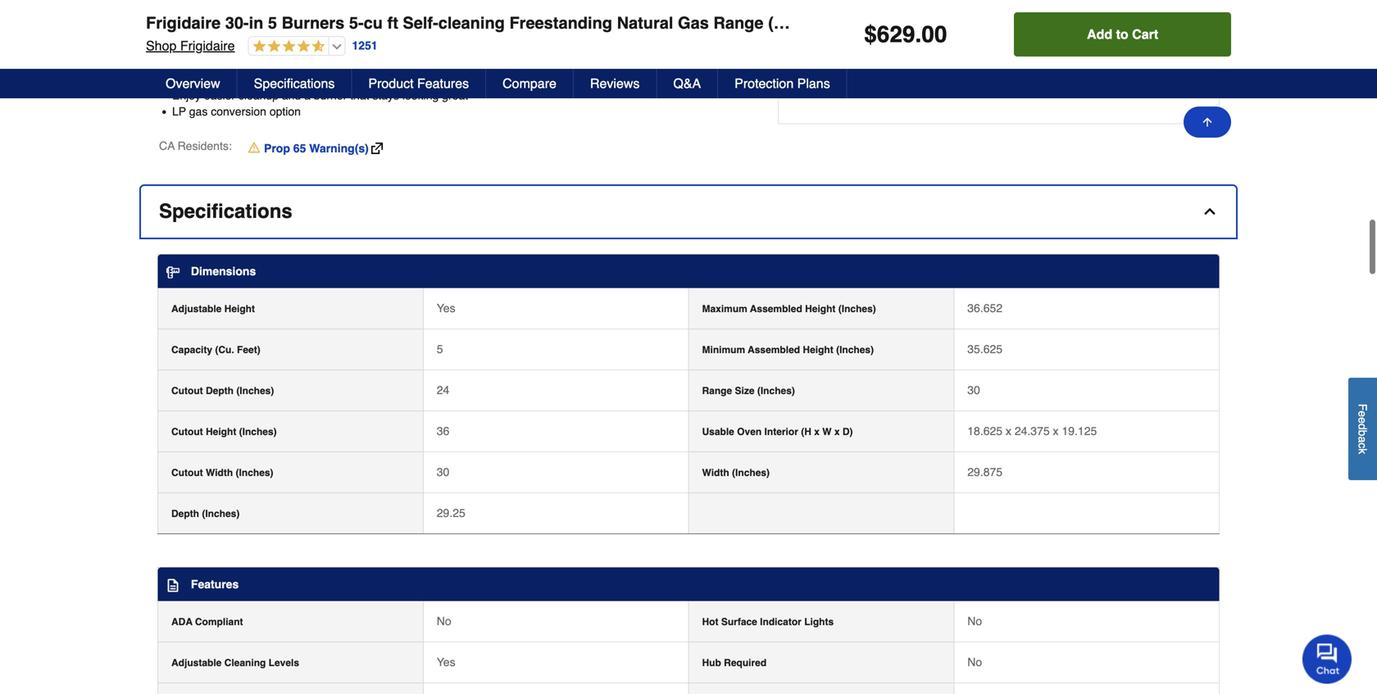 Task type: describe. For each thing, give the bounding box(es) containing it.
surface
[[721, 617, 758, 628]]

cutout width (inches)
[[171, 467, 274, 479]]

1 horizontal spatial 5
[[437, 343, 443, 356]]

ca
[[159, 139, 175, 153]]

cutout for 24
[[171, 385, 203, 397]]

0 vertical spatial specifications button
[[238, 69, 352, 98]]

00
[[922, 21, 947, 48]]

29.875
[[968, 466, 1003, 479]]

1 vertical spatial oven
[[269, 57, 293, 70]]

set
[[242, 41, 258, 54]]

cu
[[364, 14, 383, 32]]

height up "cutout width (inches)"
[[206, 426, 236, 438]]

great
[[442, 89, 468, 102]]

36
[[437, 425, 450, 438]]

f
[[1357, 404, 1370, 411]]

1 horizontal spatial your
[[545, 25, 567, 38]]

cook
[[390, 57, 415, 70]]

(inches) down oven
[[732, 467, 770, 479]]

0 vertical spatial cleaning
[[439, 14, 505, 32]]

more
[[418, 57, 444, 70]]

height down maximum assembled height (inches)
[[803, 344, 834, 356]]

(black
[[768, 14, 818, 32]]

room
[[348, 57, 374, 70]]

features inside 'button'
[[417, 76, 469, 91]]

19.125
[[1062, 425, 1097, 438]]

depth (inches)
[[171, 508, 240, 520]]

0 vertical spatial range
[[714, 14, 764, 32]]

maximum
[[702, 303, 748, 315]]

easier
[[204, 89, 235, 102]]

x right w in the bottom right of the page
[[835, 426, 840, 438]]

1 vertical spatial range
[[702, 385, 732, 397]]

adjustable cleaning levels
[[171, 658, 299, 669]]

5-
[[349, 14, 364, 32]]

2 e from the top
[[1357, 418, 1370, 424]]

product features button
[[352, 69, 486, 98]]

hot
[[702, 617, 719, 628]]

have
[[413, 25, 438, 38]]

(inches) down cutout height (inches)
[[236, 467, 274, 479]]

document image for use and care manual
[[999, 4, 1012, 17]]

interior
[[765, 426, 799, 438]]

$ 629 . 00
[[864, 21, 947, 48]]

prop 65 warning(s)
[[264, 142, 369, 155]]

35.625
[[968, 343, 1003, 356]]

document image for warranty guide
[[814, 62, 827, 75]]

conversion
[[211, 105, 266, 118]]

x right 24.375
[[1053, 425, 1059, 438]]

29.25
[[437, 507, 466, 520]]

0 vertical spatial you
[[372, 25, 390, 38]]

overview
[[166, 76, 220, 91]]

shop
[[146, 38, 177, 53]]

compliant
[[195, 617, 243, 628]]

65
[[293, 142, 306, 155]]

lifting
[[352, 9, 379, 22]]

cutout for 30
[[171, 467, 203, 479]]

$
[[864, 21, 877, 48]]

use and care manual
[[1029, 6, 1145, 19]]

ft
[[387, 14, 398, 32]]

(h
[[801, 426, 812, 438]]

minimum assembled height (inches)
[[702, 344, 874, 356]]

0 vertical spatial depth
[[206, 385, 234, 397]]

no for no
[[968, 615, 983, 628]]

24.375
[[1015, 425, 1050, 438]]

oven
[[737, 426, 762, 438]]

move heavy pots and pans without lifting with continuous corner-to-corner grates with the store-more™ storage drawer, you will have extra space to store your cookware delay clean - set the oven to begin cleaning on your schedule our large capacity oven gives you room to cook more dishes at once as an extra safety measure, the oven will automatically shut off after 12 hours enjoy easier cleanup and a burner that stays looking great lp gas conversion option
[[172, 9, 620, 118]]

assembled for 36.652
[[750, 303, 803, 315]]

to down the to-
[[503, 25, 513, 38]]

d
[[1357, 424, 1370, 430]]

add to cart
[[1087, 27, 1159, 42]]

adjustable for no
[[171, 658, 222, 669]]

guide for dimensions guide
[[1097, 64, 1129, 77]]

cleaning inside move heavy pots and pans without lifting with continuous corner-to-corner grates with the store-more™ storage drawer, you will have extra space to store your cookware delay clean - set the oven to begin cleaning on your schedule our large capacity oven gives you room to cook more dishes at once as an extra safety measure, the oven will automatically shut off after 12 hours enjoy easier cleanup and a burner that stays looking great lp gas conversion option
[[352, 41, 395, 54]]

k
[[1357, 449, 1370, 455]]

protection plans button
[[718, 69, 848, 98]]

to inside "button"
[[1117, 27, 1129, 42]]

pots
[[237, 9, 259, 22]]

capacity
[[223, 57, 265, 70]]

usable oven interior (h x w x d)
[[702, 426, 853, 438]]

and right use
[[1053, 6, 1073, 19]]

grates
[[550, 9, 582, 22]]

indicator
[[760, 617, 802, 628]]

use and care manual link
[[1029, 4, 1145, 20]]

warranty guide link
[[844, 62, 929, 78]]

(inches) down "cutout width (inches)"
[[202, 508, 240, 520]]

with
[[172, 25, 195, 38]]

shop frigidaire
[[146, 38, 235, 53]]

document image left 'dimensions guide'
[[999, 62, 1012, 75]]

in
[[249, 14, 264, 32]]

f e e d b a c k
[[1357, 404, 1370, 455]]

notes image
[[166, 579, 180, 592]]

0 horizontal spatial the
[[198, 25, 214, 38]]

our
[[172, 57, 191, 70]]

dishes
[[447, 57, 480, 70]]

yes for no
[[437, 656, 456, 669]]

height up minimum assembled height (inches)
[[805, 303, 836, 315]]

0 horizontal spatial your
[[414, 41, 436, 54]]

1 pdf from the top
[[844, 24, 867, 37]]

automatically
[[385, 73, 452, 86]]

and down measure,
[[282, 89, 301, 102]]

1 horizontal spatial extra
[[441, 25, 466, 38]]

30-
[[225, 14, 249, 32]]

hours
[[538, 73, 566, 86]]

reviews button
[[574, 69, 657, 98]]

lp
[[172, 105, 186, 118]]

1 vertical spatial you
[[327, 57, 345, 70]]

compare
[[503, 76, 557, 91]]

to-
[[501, 9, 514, 22]]

natural
[[617, 14, 674, 32]]

to up gives
[[308, 41, 318, 54]]

shut
[[455, 73, 477, 86]]

0 horizontal spatial will
[[366, 73, 382, 86]]

frigidaire 30-in 5 burners 5-cu ft self-cleaning freestanding natural gas range (black stainless steel)
[[146, 14, 943, 32]]

warning(s)
[[309, 142, 369, 155]]

x left w in the bottom right of the page
[[814, 426, 820, 438]]

capacity (cu. feet)
[[171, 344, 261, 356]]

dimensions guide link
[[1029, 62, 1129, 78]]

1 vertical spatial frigidaire
[[180, 38, 235, 53]]

that
[[350, 89, 369, 102]]

dimensions image
[[166, 266, 180, 279]]

warranty guide pdf
[[844, 64, 929, 96]]

clean
[[205, 41, 232, 54]]

chat invite button image
[[1303, 634, 1353, 684]]

0 vertical spatial 5
[[268, 14, 277, 32]]

yes for 36.652
[[437, 302, 456, 315]]

x right the 18.625
[[1006, 425, 1012, 438]]

range size (inches)
[[702, 385, 795, 397]]



Task type: vqa. For each thing, say whether or not it's contained in the screenshot.
'learn'
no



Task type: locate. For each thing, give the bounding box(es) containing it.
adjustable for 36.652
[[171, 303, 222, 315]]

4.6 stars image
[[249, 39, 325, 55]]

more™
[[249, 25, 286, 38]]

0 horizontal spatial 5
[[268, 14, 277, 32]]

0 vertical spatial pdf
[[844, 24, 867, 37]]

1 vertical spatial extra
[[205, 73, 230, 86]]

move
[[172, 9, 200, 22]]

reviews
[[590, 76, 640, 91]]

prop
[[264, 142, 290, 155]]

extra up the schedule
[[441, 25, 466, 38]]

hub required
[[702, 658, 767, 669]]

the up the 'clean'
[[198, 25, 214, 38]]

0 vertical spatial the
[[198, 25, 214, 38]]

product
[[369, 76, 414, 91]]

the up burner
[[318, 73, 334, 86]]

guide down 'add to cart' "button"
[[1097, 64, 1129, 77]]

will down room at left top
[[366, 73, 382, 86]]

depth down "cutout width (inches)"
[[171, 508, 199, 520]]

q&a button
[[657, 69, 718, 98]]

2 cutout from the top
[[171, 426, 203, 438]]

1 horizontal spatial you
[[372, 25, 390, 38]]

to left cook
[[378, 57, 387, 70]]

a
[[304, 89, 311, 102], [1357, 437, 1370, 443]]

1 horizontal spatial will
[[394, 25, 410, 38]]

protection
[[735, 76, 794, 91]]

at
[[484, 57, 493, 70]]

cutout down capacity
[[171, 385, 203, 397]]

1 vertical spatial assembled
[[748, 344, 800, 356]]

24
[[437, 384, 450, 397]]

you down with
[[372, 25, 390, 38]]

1 vertical spatial cutout
[[171, 426, 203, 438]]

the
[[198, 25, 214, 38], [261, 41, 277, 54], [318, 73, 334, 86]]

2 width from the left
[[702, 467, 730, 479]]

features
[[417, 76, 469, 91], [191, 578, 239, 591]]

1 horizontal spatial a
[[1357, 437, 1370, 443]]

adjustable down ada compliant
[[171, 658, 222, 669]]

assembled down maximum assembled height (inches)
[[748, 344, 800, 356]]

0 horizontal spatial dimensions
[[191, 265, 256, 278]]

0 vertical spatial will
[[394, 25, 410, 38]]

2 horizontal spatial the
[[318, 73, 334, 86]]

1 vertical spatial your
[[414, 41, 436, 54]]

frigidaire up "shop frigidaire"
[[146, 14, 221, 32]]

will up "on"
[[394, 25, 410, 38]]

1 horizontal spatial 30
[[968, 384, 981, 397]]

size
[[735, 385, 755, 397]]

1 horizontal spatial the
[[261, 41, 277, 54]]

safety
[[233, 73, 264, 86]]

and
[[1053, 6, 1073, 19], [262, 9, 281, 22], [282, 89, 301, 102]]

5 right in
[[268, 14, 277, 32]]

0 vertical spatial features
[[417, 76, 469, 91]]

cutout up depth (inches)
[[171, 467, 203, 479]]

1 guide from the left
[[896, 64, 929, 77]]

no
[[437, 615, 452, 628], [968, 615, 983, 628], [968, 656, 983, 669]]

storage
[[290, 25, 328, 38]]

18.625
[[968, 425, 1003, 438]]

0 vertical spatial oven
[[280, 41, 305, 54]]

after
[[496, 73, 519, 86]]

1 horizontal spatial dimensions
[[1029, 64, 1094, 77]]

document image
[[999, 4, 1012, 17], [814, 62, 827, 75], [999, 62, 1012, 75]]

a inside move heavy pots and pans without lifting with continuous corner-to-corner grates with the store-more™ storage drawer, you will have extra space to store your cookware delay clean - set the oven to begin cleaning on your schedule our large capacity oven gives you room to cook more dishes at once as an extra safety measure, the oven will automatically shut off after 12 hours enjoy easier cleanup and a burner that stays looking great lp gas conversion option
[[304, 89, 311, 102]]

1 vertical spatial 30
[[437, 466, 450, 479]]

cutout for 36
[[171, 426, 203, 438]]

cleaning up room at left top
[[352, 41, 395, 54]]

frigidaire up large
[[180, 38, 235, 53]]

1 vertical spatial pdf
[[844, 83, 867, 96]]

5
[[268, 14, 277, 32], [437, 343, 443, 356]]

e up b
[[1357, 418, 1370, 424]]

delay
[[172, 41, 202, 54]]

specifications down 'residents:'
[[159, 200, 293, 223]]

freestanding
[[510, 14, 613, 32]]

0 vertical spatial assembled
[[750, 303, 803, 315]]

height up feet)
[[224, 303, 255, 315]]

0 vertical spatial cutout
[[171, 385, 203, 397]]

0 horizontal spatial width
[[206, 467, 233, 479]]

1 vertical spatial the
[[261, 41, 277, 54]]

the down more™
[[261, 41, 277, 54]]

feet)
[[237, 344, 261, 356]]

1 e from the top
[[1357, 411, 1370, 418]]

width down cutout height (inches)
[[206, 467, 233, 479]]

measure,
[[267, 73, 315, 86]]

cart
[[1133, 27, 1159, 42]]

maximum assembled height (inches)
[[702, 303, 876, 315]]

0 horizontal spatial cleaning
[[352, 41, 395, 54]]

gas
[[678, 14, 709, 32]]

care
[[1077, 6, 1102, 19]]

link icon image
[[371, 143, 383, 154]]

0 vertical spatial extra
[[441, 25, 466, 38]]

w
[[823, 426, 832, 438]]

overview button
[[149, 69, 238, 98]]

0 horizontal spatial you
[[327, 57, 345, 70]]

no for yes
[[968, 656, 983, 669]]

0 vertical spatial specifications
[[254, 76, 335, 91]]

depth down the capacity (cu. feet)
[[206, 385, 234, 397]]

0 vertical spatial dimensions
[[1029, 64, 1094, 77]]

adjustable height
[[171, 303, 255, 315]]

dimensions for dimensions guide
[[1029, 64, 1094, 77]]

chevron up image
[[1202, 203, 1219, 220]]

schedule
[[440, 41, 486, 54]]

range right the 'gas'
[[714, 14, 764, 32]]

1 width from the left
[[206, 467, 233, 479]]

36.652
[[968, 302, 1003, 315]]

your
[[545, 25, 567, 38], [414, 41, 436, 54]]

0 horizontal spatial depth
[[171, 508, 199, 520]]

30
[[968, 384, 981, 397], [437, 466, 450, 479]]

cutout height (inches)
[[171, 426, 277, 438]]

width down usable
[[702, 467, 730, 479]]

to down manual
[[1117, 27, 1129, 42]]

1 yes from the top
[[437, 302, 456, 315]]

2 guide from the left
[[1097, 64, 1129, 77]]

1 vertical spatial features
[[191, 578, 239, 591]]

adjustable
[[171, 303, 222, 315], [171, 658, 222, 669]]

range
[[714, 14, 764, 32], [702, 385, 732, 397]]

required
[[724, 658, 767, 669]]

document image up plans
[[814, 62, 827, 75]]

usable
[[702, 426, 735, 438]]

steel)
[[899, 14, 943, 32]]

30 up the 18.625
[[968, 384, 981, 397]]

use
[[1029, 6, 1050, 19]]

1 vertical spatial depth
[[171, 508, 199, 520]]

guide down .
[[896, 64, 929, 77]]

0 vertical spatial adjustable
[[171, 303, 222, 315]]

self-
[[403, 14, 439, 32]]

specifications down gives
[[254, 76, 335, 91]]

oven down 4.6 stars image
[[269, 57, 293, 70]]

(inches) down maximum assembled height (inches)
[[837, 344, 874, 356]]

guide inside warranty guide pdf
[[896, 64, 929, 77]]

off
[[480, 73, 492, 86]]

once
[[496, 57, 521, 70]]

c
[[1357, 443, 1370, 449]]

pdf left 629 in the right top of the page
[[844, 24, 867, 37]]

arrow up image
[[1201, 116, 1214, 129]]

0 vertical spatial yes
[[437, 302, 456, 315]]

30 down "36"
[[437, 466, 450, 479]]

0 vertical spatial a
[[304, 89, 311, 102]]

1 vertical spatial 5
[[437, 343, 443, 356]]

(inches) down feet)
[[236, 385, 274, 397]]

extra up easier
[[205, 73, 230, 86]]

dimensions inside dimensions guide link
[[1029, 64, 1094, 77]]

(inches) down cutout depth (inches)
[[239, 426, 277, 438]]

width (inches)
[[702, 467, 770, 479]]

dimensions down add
[[1029, 64, 1094, 77]]

1 horizontal spatial guide
[[1097, 64, 1129, 77]]

1 cutout from the top
[[171, 385, 203, 397]]

assembled up minimum assembled height (inches)
[[750, 303, 803, 315]]

cleaning up the schedule
[[439, 14, 505, 32]]

cutout
[[171, 385, 203, 397], [171, 426, 203, 438], [171, 467, 203, 479]]

a up k
[[1357, 437, 1370, 443]]

manual
[[1105, 6, 1145, 19]]

1 adjustable from the top
[[171, 303, 222, 315]]

space
[[470, 25, 500, 38]]

x
[[1006, 425, 1012, 438], [1053, 425, 1059, 438], [814, 426, 820, 438], [835, 426, 840, 438]]

0 vertical spatial your
[[545, 25, 567, 38]]

3 cutout from the top
[[171, 467, 203, 479]]

0 vertical spatial 30
[[968, 384, 981, 397]]

1 vertical spatial specifications button
[[141, 186, 1237, 238]]

you down "begin" at left
[[327, 57, 345, 70]]

1 horizontal spatial depth
[[206, 385, 234, 397]]

document image left use
[[999, 4, 1012, 17]]

prop 65 warning(s) link
[[248, 140, 383, 157]]

cutout up "cutout width (inches)"
[[171, 426, 203, 438]]

specifications for the bottommost specifications button
[[159, 200, 293, 223]]

1 vertical spatial dimensions
[[191, 265, 256, 278]]

range left size
[[702, 385, 732, 397]]

to
[[503, 25, 513, 38], [1117, 27, 1129, 42], [308, 41, 318, 54], [378, 57, 387, 70]]

extra
[[441, 25, 466, 38], [205, 73, 230, 86]]

1 horizontal spatial width
[[702, 467, 730, 479]]

2 adjustable from the top
[[171, 658, 222, 669]]

your down have
[[414, 41, 436, 54]]

assembled for 35.625
[[748, 344, 800, 356]]

pans
[[285, 9, 309, 22]]

dimensions up adjustable height
[[191, 265, 256, 278]]

protection plans
[[735, 76, 830, 91]]

0 horizontal spatial features
[[191, 578, 239, 591]]

d)
[[843, 426, 853, 438]]

frigidaire
[[146, 14, 221, 32], [180, 38, 235, 53]]

features up compliant
[[191, 578, 239, 591]]

5 up 24
[[437, 343, 443, 356]]

e
[[1357, 411, 1370, 418], [1357, 418, 1370, 424]]

1 vertical spatial cleaning
[[352, 41, 395, 54]]

levels
[[269, 658, 299, 669]]

a down measure,
[[304, 89, 311, 102]]

gives
[[297, 57, 323, 70]]

e up d
[[1357, 411, 1370, 418]]

0 vertical spatial frigidaire
[[146, 14, 221, 32]]

(cu.
[[215, 344, 234, 356]]

pdf inside warranty guide pdf
[[844, 83, 867, 96]]

f e e d b a c k button
[[1349, 378, 1378, 481]]

2 vertical spatial the
[[318, 73, 334, 86]]

hot surface indicator lights
[[702, 617, 834, 628]]

(inches) right size
[[758, 385, 795, 397]]

your down "grates"
[[545, 25, 567, 38]]

pdf down warranty
[[844, 83, 867, 96]]

2 vertical spatial oven
[[337, 73, 362, 86]]

features down the more
[[417, 76, 469, 91]]

0 horizontal spatial 30
[[437, 466, 450, 479]]

1 vertical spatial a
[[1357, 437, 1370, 443]]

as
[[172, 73, 186, 86]]

and up more™
[[262, 9, 281, 22]]

burners
[[282, 14, 345, 32]]

specifications for top specifications button
[[254, 76, 335, 91]]

warranty
[[844, 64, 893, 77]]

1 horizontal spatial features
[[417, 76, 469, 91]]

1 vertical spatial adjustable
[[171, 658, 222, 669]]

with
[[382, 9, 403, 22]]

1 vertical spatial will
[[366, 73, 382, 86]]

1 vertical spatial specifications
[[159, 200, 293, 223]]

1 horizontal spatial cleaning
[[439, 14, 505, 32]]

guide for warranty guide pdf
[[896, 64, 929, 77]]

2 yes from the top
[[437, 656, 456, 669]]

store
[[516, 25, 542, 38]]

2 vertical spatial cutout
[[171, 467, 203, 479]]

height
[[224, 303, 255, 315], [805, 303, 836, 315], [803, 344, 834, 356], [206, 426, 236, 438]]

1 vertical spatial yes
[[437, 656, 456, 669]]

adjustable up capacity
[[171, 303, 222, 315]]

oven up that
[[337, 73, 362, 86]]

corner-
[[464, 9, 501, 22]]

lights
[[805, 617, 834, 628]]

oven down storage
[[280, 41, 305, 54]]

warning image
[[248, 141, 260, 154]]

without
[[313, 9, 349, 22]]

0 horizontal spatial a
[[304, 89, 311, 102]]

2 pdf from the top
[[844, 83, 867, 96]]

dimensions for dimensions
[[191, 265, 256, 278]]

(inches) up minimum assembled height (inches)
[[839, 303, 876, 315]]

a inside button
[[1357, 437, 1370, 443]]

you
[[372, 25, 390, 38], [327, 57, 345, 70]]

0 horizontal spatial extra
[[205, 73, 230, 86]]

0 horizontal spatial guide
[[896, 64, 929, 77]]

specifications button
[[238, 69, 352, 98], [141, 186, 1237, 238]]

width
[[206, 467, 233, 479], [702, 467, 730, 479]]



